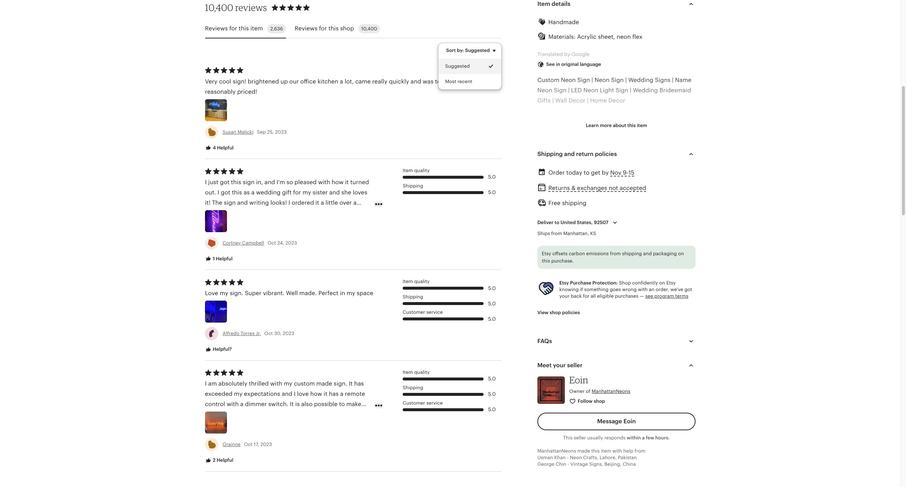 Task type: vqa. For each thing, say whether or not it's contained in the screenshot.
menu bar
no



Task type: describe. For each thing, give the bounding box(es) containing it.
policies inside button
[[562, 310, 580, 315]]

delivery
[[538, 179, 560, 186]]

5 5.0 from the top
[[488, 316, 496, 322]]

0 vertical spatial oct
[[268, 240, 276, 246]]

the left the way
[[572, 333, 581, 340]]

the down according
[[659, 312, 668, 319]]

details inside dropdown button
[[552, 0, 571, 7]]

0 vertical spatial has
[[354, 380, 364, 387]]

if inside all the things in the neon signs we make are custom, and there are many customization options given above when placing order. but if you have something that isn't included in the options shown above, you can always contact us and tell us about your design. we will be pleased to make one for you.
[[606, 394, 610, 401]]

view shop policies
[[538, 310, 580, 315]]

the down get at right
[[538, 312, 547, 319]]

can inside all the things in the neon signs we make are custom, and there are many customization options given above when placing order. but if you have something that isn't included in the options shown above, you can always contact us and tell us about your design. we will be pleased to make one for you.
[[656, 405, 666, 412]]

got
[[685, 287, 693, 292]]

the right rest
[[679, 241, 688, 248]]

it inside it would be best if you looked into the images section to get an idea of what to expect, and it has some essential images as well that will help you choose wisely and make you sign look great :)
[[538, 446, 542, 453]]

manhattanneons made this item with help from usman khan - neon crafts, lahore, pakistan george chin - vintage signs, beijing, china
[[538, 448, 646, 467]]

we'll
[[567, 169, 580, 176]]

buying
[[560, 323, 579, 330]]

4 helpful
[[212, 145, 234, 150]]

place inside note: if by mistake you do place a deposit order, we will reach out to you with a mock-up and a price quote in message. if you agree with the price, only then we will proceed with processing your order for the rest of the amount. otherwise, we will happily issue you full refund and refund the deposit for you. your money is safe with us even you order at deposit price :)
[[612, 210, 628, 217]]

language
[[580, 62, 601, 67]]

0 vertical spatial by
[[565, 51, 571, 57]]

helpful for 2 helpful
[[217, 458, 233, 463]]

even
[[546, 271, 559, 278]]

as inside it would be best if you looked into the images section to get an idea of what to expect, and it has some essential images as well that will help you choose wisely and make you sign look great :)
[[560, 466, 566, 473]]

you. inside note: if by mistake you do place a deposit order, we will reach out to you with a mock-up and a price quote in message. if you agree with the price, only then we will proceed with processing your order for the rest of the amount. otherwise, we will happily issue you full refund and refund the deposit for you. your money is safe with us even you order at deposit price :)
[[613, 261, 625, 268]]

with inside manhattanneons made this item with help from usman khan - neon crafts, lahore, pakistan george chin - vintage signs, beijing, china
[[613, 448, 623, 454]]

the up the many
[[583, 374, 592, 381]]

your up nov
[[606, 159, 619, 165]]

is inside i am absolutely thrilled with my custom made sign. it has exceeded my expectations and i love how it has a remote control with a dimmer switch. it is also possible to make the sign flash.
[[295, 401, 300, 408]]

made inside i am absolutely thrilled with my custom made sign. it has exceeded my expectations and i love how it has a remote control with a dimmer switch. it is also possible to make the sign flash.
[[317, 380, 332, 387]]

will inside all the things in the neon signs we make are custom, and there are many customization options given above when placing order. but if you have something that isn't included in the options shown above, you can always contact us and tell us about your design. we will be pleased to make one for you.
[[664, 415, 673, 422]]

that for will
[[580, 466, 591, 473]]

out
[[555, 220, 564, 227]]

order. inside all the things in the neon signs we make are custom, and there are many customization options given above when placing order. but if you have something that isn't included in the options shown above, you can always contact us and tell us about your design. we will be pleased to make one for you.
[[577, 394, 594, 401]]

my down 'absolutely'
[[234, 391, 243, 398]]

we up quote
[[675, 210, 683, 217]]

tab list containing reviews for this item
[[205, 20, 502, 38]]

your right get at right
[[549, 292, 562, 299]]

to right what
[[593, 456, 599, 463]]

expect,
[[600, 456, 621, 463]]

neon inside manhattanneons made this item with help from usman khan - neon crafts, lahore, pakistan george chin - vintage signs, beijing, china
[[570, 455, 582, 460]]

you right even
[[561, 271, 571, 278]]

wall
[[556, 97, 567, 104]]

we down processing at the right of page
[[595, 251, 603, 258]]

but
[[595, 394, 605, 401]]

control
[[205, 401, 225, 408]]

made inside manhattanneons made this item with help from usman khan - neon crafts, lahore, pakistan george chin - vintage signs, beijing, china
[[578, 448, 591, 454]]

according
[[653, 302, 682, 309]]

1 vertical spatial by
[[602, 169, 609, 176]]

my left custom
[[284, 380, 292, 387]]

in down placing
[[564, 405, 569, 412]]

0 vertical spatial wedding
[[629, 76, 654, 83]]

to inside all the things in the neon signs we make are custom, and there are many customization options given above when placing order. but if you have something that isn't included in the options shown above, you can always contact us and tell us about your design. we will be pleased to make one for you.
[[561, 425, 567, 432]]

this for reviews for this item
[[239, 25, 249, 32]]

otherwise,
[[563, 251, 593, 258]]

grainne oct 17, 2023
[[223, 442, 272, 447]]

eoin image
[[538, 377, 565, 404]]

an inside the shop confidently on etsy knowing if something goes wrong with an order, we've got your back for all eligible purchases —
[[649, 287, 655, 292]]

lot,
[[345, 78, 354, 85]]

a left remote
[[340, 391, 344, 398]]

meet
[[538, 362, 552, 369]]

nov 9-15 button
[[611, 167, 635, 178]]

your inside the shop confidently on etsy knowing if something goes wrong with an order, we've got your back for all eligible purchases —
[[560, 293, 570, 299]]

view details of this review photo by alfredo torres jr. image
[[205, 301, 227, 323]]

sign left all
[[579, 292, 591, 299]]

shipping inside etsy offsets carbon emissions from shipping and packaging on this purchase.
[[622, 251, 642, 256]]

campbell
[[242, 240, 264, 246]]

via
[[630, 148, 638, 155]]

the right nov
[[622, 169, 631, 176]]

make down complete
[[641, 323, 656, 330]]

eoin inside eoin owner of manhattanneons
[[570, 374, 589, 386]]

:) inside note: if by mistake you do place a deposit order, we will reach out to you with a mock-up and a price quote in message. if you agree with the price, only then we will proceed with processing your order for the rest of the amount. otherwise, we will happily issue you full refund and refund the deposit for you. your money is safe with us even you order at deposit price :)
[[635, 271, 639, 278]]

suggested inside 'sort by: suggested' popup button
[[465, 48, 490, 53]]

1 vertical spatial refund
[[550, 261, 568, 268]]

above,
[[624, 405, 642, 412]]

neon left flex
[[617, 33, 631, 40]]

us inside 'the price displayed i.e. 7.5$ is only a deposit price since each and every sign's cost depends upon the options our customer's choose. feel free to send us your neon sign details (text, font and color) via etsy message so we can send you a visual of your sign before you make a purchase. we'll communicate the size, price and delivery details to you for approval before you place your order.'
[[653, 138, 659, 145]]

1 horizontal spatial send
[[638, 138, 651, 145]]

0 vertical spatial it
[[349, 380, 353, 387]]

your down the way
[[581, 343, 594, 350]]

we up either
[[632, 323, 640, 330]]

etsy inside etsy offsets carbon emissions from shipping and packaging on this purchase.
[[542, 251, 552, 256]]

neon down provide
[[600, 323, 614, 330]]

office
[[300, 78, 316, 85]]

about inside learn more about this item dropdown button
[[613, 123, 627, 128]]

grainne link
[[223, 442, 241, 447]]

essential
[[668, 456, 693, 463]]

92507
[[594, 220, 609, 225]]

2 helpful
[[212, 458, 233, 463]]

10,400 for 10,400 reviews
[[205, 2, 233, 13]]

2 vertical spatial details
[[562, 179, 580, 186]]

rest
[[660, 241, 670, 248]]

only inside 'the price displayed i.e. 7.5$ is only a deposit price since each and every sign's cost depends upon the options our customer's choose. feel free to send us your neon sign details (text, font and color) via etsy message so we can send you a visual of your sign before you make a purchase. we'll communicate the size, price and delivery details to you for approval before you place your order.'
[[623, 117, 635, 124]]

see program terms
[[646, 293, 689, 299]]

price up each
[[550, 117, 564, 124]]

0 horizontal spatial sign.
[[230, 290, 243, 297]]

neon down purchase
[[563, 292, 578, 299]]

returns & exchanges not accepted
[[549, 185, 647, 192]]

packaging
[[653, 251, 677, 256]]

deposit inside 'the price displayed i.e. 7.5$ is only a deposit price since each and every sign's cost depends upon the options our customer's choose. feel free to send us your neon sign details (text, font and color) via etsy message so we can send you a visual of your sign before you make a purchase. we'll communicate the size, price and delivery details to you for approval before you place your order.'
[[641, 117, 662, 124]]

17,
[[254, 442, 259, 447]]

my left the space
[[347, 290, 355, 297]]

you down message
[[653, 159, 664, 165]]

2023 right 24,
[[286, 240, 297, 246]]

4 5.0 from the top
[[488, 301, 496, 306]]

to inside note: if by mistake you do place a deposit order, we will reach out to you with a mock-up and a price quote in message. if you agree with the price, only then we will proceed with processing your order for the rest of the amount. otherwise, we will happily issue you full refund and refund the deposit for you. your money is safe with us even you order at deposit price :)
[[566, 220, 572, 227]]

sign up the led
[[578, 76, 590, 83]]

view details of this review photo by grainne image
[[205, 412, 227, 434]]

see program terms link
[[646, 293, 689, 299]]

signs,
[[590, 462, 604, 467]]

terms
[[676, 293, 689, 299]]

and down feel
[[600, 148, 611, 155]]

program
[[655, 293, 674, 299]]

you up view
[[538, 302, 548, 309]]

1 vertical spatial customized
[[538, 333, 570, 340]]

included
[[538, 405, 562, 412]]

1 vertical spatial has
[[329, 391, 339, 398]]

2 vertical spatial customized
[[538, 343, 570, 350]]

expectations
[[244, 391, 280, 398]]

susan
[[223, 129, 236, 135]]

0 vertical spatial shipping
[[562, 200, 587, 207]]

all
[[538, 374, 545, 381]]

make up provide
[[594, 302, 609, 309]]

in right perfect at the bottom
[[340, 290, 345, 297]]

and down 'amount.'
[[538, 261, 548, 268]]

to right the &
[[582, 179, 587, 186]]

home,
[[659, 343, 677, 350]]

price left since
[[664, 117, 678, 124]]

view details of this review photo by cortney campbell image
[[205, 210, 227, 232]]

be inside all the things in the neon signs we make are custom, and there are many customization options given above when placing order. but if you have something that isn't included in the options shown above, you can always contact us and tell us about your design. we will be pleased to make one for you.
[[675, 415, 682, 422]]

1 vertical spatial if
[[566, 230, 570, 237]]

george
[[538, 462, 555, 467]]

isn't
[[682, 394, 693, 401]]

your down purchases
[[610, 302, 623, 309]]

a up price, on the top right of page
[[629, 210, 632, 217]]

displayed
[[566, 117, 592, 124]]

the down 'follow'
[[571, 405, 580, 412]]

to inside i am absolutely thrilled with my custom made sign. it has exceeded my expectations and i love how it has a remote control with a dimmer switch. it is also possible to make the sign flash.
[[339, 401, 345, 408]]

shipping for cortney campbell oct 24, 2023
[[403, 183, 423, 189]]

1 vertical spatial -
[[568, 462, 570, 467]]

with up ks
[[585, 220, 597, 227]]

item quality for 2023
[[403, 168, 430, 173]]

to inside dropdown button
[[555, 220, 560, 225]]

etsy up knowing
[[560, 280, 569, 286]]

love
[[205, 290, 218, 297]]

in right the see
[[556, 62, 561, 67]]

0 vertical spatial shop
[[340, 25, 354, 32]]

about inside all the things in the neon signs we make are custom, and there are many customization options given above when placing order. but if you have something that isn't included in the options shown above, you can always contact us and tell us about your design. we will be pleased to make one for you.
[[599, 415, 615, 422]]

1 vertical spatial are
[[652, 374, 660, 381]]

we inside get your neon sign customized for whatever purpose you want as we can make your neon sign according to the instruction you provide us to complete the cause you are buying it. the neon signs we make can be customized the way you want it either you want it customized for your wedding, office, shop, home, or party. we can do it.
[[555, 353, 564, 360]]

deposit up the at at right
[[581, 261, 602, 268]]

then
[[656, 230, 669, 237]]

perfect
[[319, 290, 339, 297]]

place inside 'the price displayed i.e. 7.5$ is only a deposit price since each and every sign's cost depends upon the options our customer's choose. feel free to send us your neon sign details (text, font and color) via etsy message so we can send you a visual of your sign before you make a purchase. we'll communicate the size, price and delivery details to you for approval before you place your order.'
[[668, 179, 683, 186]]

price up the then
[[647, 220, 661, 227]]

design.
[[631, 415, 652, 422]]

neon down purchases
[[624, 302, 639, 309]]

this
[[564, 435, 573, 441]]

order, inside note: if by mistake you do place a deposit order, we will reach out to you with a mock-up and a price quote in message. if you agree with the price, only then we will proceed with processing your order for the rest of the amount. otherwise, we will happily issue you full refund and refund the deposit for you. your money is safe with us even you order at deposit price :)
[[657, 210, 673, 217]]

you up 92507
[[591, 210, 602, 217]]

the down otherwise,
[[570, 261, 579, 268]]

3 item quality from the top
[[403, 369, 430, 375]]

2
[[213, 458, 216, 463]]

you. inside all the things in the neon signs we make are custom, and there are many customization options given above when placing order. but if you have something that isn't included in the options shown above, you can always contact us and tell us about your design. we will be pleased to make one for you.
[[607, 425, 619, 432]]

purpose
[[663, 292, 687, 299]]

my right "love"
[[220, 290, 228, 297]]

visual
[[581, 159, 597, 165]]

manhattan,
[[564, 231, 589, 236]]

menu containing suggested
[[438, 43, 502, 90]]

that for isn't
[[669, 394, 680, 401]]

usually
[[588, 435, 603, 441]]

happily
[[615, 251, 636, 258]]

custom
[[538, 76, 560, 83]]

you up we'll
[[565, 159, 575, 165]]

0 vertical spatial before
[[633, 159, 652, 165]]

sign inside it would be best if you looked into the images section to get an idea of what to expect, and it has some essential images as well that will help you choose wisely and make you sign look great :)
[[566, 476, 578, 483]]

the inside it would be best if you looked into the images section to get an idea of what to expect, and it has some essential images as well that will help you choose wisely and make you sign look great :)
[[634, 446, 643, 453]]

you right accepted at the right top of page
[[656, 179, 666, 186]]

1 vertical spatial before
[[636, 179, 654, 186]]

neon up light on the top right of the page
[[595, 76, 610, 83]]

and down message
[[662, 169, 673, 176]]

free
[[618, 138, 629, 145]]

or
[[678, 343, 684, 350]]

you down manhattanneons link at the bottom
[[611, 394, 622, 401]]

customer for grainne oct 17, 2023
[[403, 400, 425, 406]]

2023 right 30,
[[283, 331, 294, 336]]

translated by google
[[538, 51, 590, 57]]

neon up home
[[584, 87, 599, 94]]

0 vertical spatial from
[[552, 231, 562, 236]]

with down mock-
[[601, 230, 613, 237]]

purchase. inside 'the price displayed i.e. 7.5$ is only a deposit price since each and every sign's cost depends upon the options our customer's choose. feel free to send us your neon sign details (text, font and color) via etsy message so we can send you a visual of your sign before you make a purchase. we'll communicate the size, price and delivery details to you for approval before you place your order.'
[[538, 169, 565, 176]]

1 horizontal spatial are
[[566, 384, 575, 391]]

i.e.
[[594, 117, 602, 124]]

make inside 'the price displayed i.e. 7.5$ is only a deposit price since each and every sign's cost depends upon the options our customer's choose. feel free to send us your neon sign details (text, font and color) via etsy message so we can send you a visual of your sign before you make a purchase. we'll communicate the size, price and delivery details to you for approval before you place your order.'
[[665, 159, 680, 165]]

us right contact at the right bottom of the page
[[561, 415, 567, 422]]

can up meet your seller
[[565, 353, 576, 360]]

get inside it would be best if you looked into the images section to get an idea of what to expect, and it has some essential images as well that will help you choose wisely and make you sign look great :)
[[538, 456, 547, 463]]

1 vertical spatial oct
[[265, 331, 273, 336]]

do inside get your neon sign customized for whatever purpose you want as we can make your neon sign according to the instruction you provide us to complete the cause you are buying it. the neon signs we make can be customized the way you want it either you want it customized for your wedding, office, shop, home, or party. we can do it.
[[577, 353, 585, 360]]

and up price, on the top right of page
[[630, 220, 640, 227]]

1 vertical spatial seller
[[574, 435, 586, 441]]

a up the upon
[[636, 117, 640, 124]]

your inside all the things in the neon signs we make are custom, and there are many customization options given above when placing order. but if you have something that isn't included in the options shown above, you can always contact us and tell us about your design. we will be pleased to make one for you.
[[617, 415, 630, 422]]

1 decor from the left
[[569, 97, 586, 104]]

if inside it would be best if you looked into the images section to get an idea of what to expect, and it has some essential images as well that will help you choose wisely and make you sign look great :)
[[584, 446, 588, 453]]

up inside very cool sign! brightened up our office kitchen a lot, came really quickly and was totally reasonably priced!
[[281, 78, 288, 85]]

etsy inside the shop confidently on etsy knowing if something goes wrong with an order, we've got your back for all eligible purchases —
[[667, 280, 676, 286]]

to down 'terms'
[[683, 302, 689, 309]]

customer for alfredo torres jr. oct 30, 2023
[[403, 310, 425, 315]]

choose
[[629, 466, 650, 473]]

neon up the led
[[561, 76, 576, 83]]

an inside it would be best if you looked into the images section to get an idea of what to expect, and it has some essential images as well that will help you choose wisely and make you sign look great :)
[[549, 456, 555, 463]]

item inside dropdown button
[[538, 0, 551, 7]]

0 vertical spatial refund
[[675, 251, 694, 258]]

deposit up protection:
[[596, 271, 617, 278]]

gifts
[[538, 97, 551, 104]]

acrylic
[[577, 33, 597, 40]]

see in original language link
[[532, 58, 607, 71]]

you up 'manhattan,'
[[573, 220, 584, 227]]

30,
[[274, 331, 282, 336]]

2 vertical spatial oct
[[244, 442, 253, 447]]

1 vertical spatial details
[[551, 148, 570, 155]]

can down all
[[582, 302, 592, 309]]

totally
[[435, 78, 453, 85]]

a left the few
[[642, 435, 645, 441]]

very
[[205, 78, 218, 85]]

most recent
[[445, 79, 472, 84]]

24,
[[277, 240, 284, 246]]

you up shop,
[[645, 333, 656, 340]]

either
[[627, 333, 644, 340]]

pakistan
[[618, 455, 637, 460]]

1 vertical spatial it
[[290, 401, 294, 408]]

0 vertical spatial it.
[[581, 323, 586, 330]]

with right safe
[[680, 261, 692, 268]]

not
[[609, 185, 618, 192]]

0 vertical spatial -
[[567, 455, 569, 460]]

8 5.0 from the top
[[488, 407, 496, 412]]

have
[[623, 394, 636, 401]]

service for oct 30, 2023
[[427, 310, 443, 315]]

your up message
[[661, 138, 673, 145]]

a left mock-
[[599, 220, 602, 227]]

this for reviews for this shop
[[329, 25, 339, 32]]

and down all
[[538, 384, 548, 391]]

2023 right 25,
[[275, 129, 287, 135]]

2 horizontal spatial want
[[657, 333, 671, 340]]

0 horizontal spatial if
[[555, 210, 558, 217]]

we down back at the right bottom
[[572, 302, 580, 309]]

we inside all the things in the neon signs we make are custom, and there are many customization options given above when placing order. but if you have something that isn't included in the options shown above, you can always contact us and tell us about your design. we will be pleased to make one for you.
[[653, 415, 662, 422]]

mock-
[[603, 220, 621, 227]]

you down chin
[[554, 476, 565, 483]]

you down pakistan
[[617, 466, 628, 473]]

0 horizontal spatial want
[[550, 302, 563, 309]]

this inside etsy offsets carbon emissions from shipping and packaging on this purchase.
[[542, 258, 550, 264]]

this for manhattanneons made this item with help from usman khan - neon crafts, lahore, pakistan george chin - vintage signs, beijing, china
[[592, 448, 600, 454]]

shop for view shop policies
[[550, 310, 561, 315]]

the inside i am absolutely thrilled with my custom made sign. it has exceeded my expectations and i love how it has a remote control with a dimmer switch. it is also possible to make the sign flash.
[[205, 411, 214, 418]]

above
[[674, 384, 691, 391]]

1 5.0 from the top
[[488, 174, 496, 180]]

this inside dropdown button
[[628, 123, 636, 128]]

make up this
[[569, 425, 584, 432]]

with up flash.
[[227, 401, 239, 408]]

is inside note: if by mistake you do place a deposit order, we will reach out to you with a mock-up and a price quote in message. if you agree with the price, only then we will proceed with processing your order for the rest of the amount. otherwise, we will happily issue you full refund and refund the deposit for you. your money is safe with us even you order at deposit price :)
[[661, 261, 665, 268]]

suggested inside 'suggested' button
[[445, 63, 470, 69]]

for inside the shop confidently on etsy knowing if something goes wrong with an order, we've got your back for all eligible purchases —
[[583, 293, 590, 299]]

2 decor from the left
[[609, 97, 626, 104]]

with up expectations
[[270, 380, 282, 387]]

message eoin
[[598, 418, 636, 425]]

quality for 30,
[[414, 279, 430, 284]]

purchase
[[570, 280, 592, 286]]

1 vertical spatial it.
[[586, 353, 592, 360]]

get your neon sign customized for whatever purpose you want as we can make your neon sign according to the instruction you provide us to complete the cause you are buying it. the neon signs we make can be customized the way you want it either you want it customized for your wedding, office, shop, home, or party. we can do it.
[[538, 292, 689, 360]]

contact
[[538, 415, 559, 422]]

best
[[571, 446, 583, 453]]

so
[[679, 148, 686, 155]]

and left tell
[[569, 415, 579, 422]]

make up have
[[635, 374, 650, 381]]

as inside get your neon sign customized for whatever purpose you want as we can make your neon sign according to the instruction you provide us to complete the cause you are buying it. the neon signs we make can be customized the way you want it either you want it customized for your wedding, office, shop, home, or party. we can do it.
[[565, 302, 571, 309]]

help inside it would be best if you looked into the images section to get an idea of what to expect, and it has some essential images as well that will help you choose wisely and make you sign look great :)
[[604, 466, 616, 473]]

in up the many
[[576, 374, 581, 381]]

it would be best if you looked into the images section to get an idea of what to expect, and it has some essential images as well that will help you choose wisely and make you sign look great :)
[[538, 446, 695, 483]]

sign right light on the top right of the page
[[616, 87, 629, 94]]

name
[[675, 76, 692, 83]]

shipping for grainne oct 17, 2023
[[403, 385, 423, 390]]

0 vertical spatial customized
[[593, 292, 625, 299]]

price right size,
[[646, 169, 661, 176]]

you left "full"
[[653, 251, 663, 258]]

priced!
[[237, 88, 257, 95]]

us inside note: if by mistake you do place a deposit order, we will reach out to you with a mock-up and a price quote in message. if you agree with the price, only then we will proceed with processing your order for the rest of the amount. otherwise, we will happily issue you full refund and refund the deposit for you. your money is safe with us even you order at deposit price :)
[[538, 271, 544, 278]]

the left rest
[[649, 241, 658, 248]]

0 horizontal spatial options
[[581, 405, 602, 412]]

your down delivery at the top of page
[[538, 189, 550, 196]]

knowing
[[560, 287, 579, 292]]

susan malicki sep 25, 2023
[[223, 129, 287, 135]]

of inside 'the price displayed i.e. 7.5$ is only a deposit price since each and every sign's cost depends upon the options our customer's choose. feel free to send us your neon sign details (text, font and color) via etsy message so we can send you a visual of your sign before you make a purchase. we'll communicate the size, price and delivery details to you for approval before you place your order.'
[[599, 159, 605, 165]]

1 horizontal spatial options
[[635, 384, 656, 391]]

sign up light on the top right of the page
[[611, 76, 624, 83]]

to right section on the right of page
[[689, 446, 695, 453]]

item for manhattanneons made this item with help from usman khan - neon crafts, lahore, pakistan george chin - vintage signs, beijing, china
[[601, 448, 611, 454]]

and up customer's
[[553, 128, 563, 135]]

0 horizontal spatial images
[[538, 466, 558, 473]]

10,400 for 10,400
[[361, 26, 377, 32]]

vibrant.
[[263, 290, 285, 297]]

0 horizontal spatial send
[[550, 159, 563, 165]]

manhattanneons inside manhattanneons made this item with help from usman khan - neon crafts, lahore, pakistan george chin - vintage signs, beijing, china
[[538, 448, 576, 454]]

neon up gifts
[[538, 87, 553, 94]]



Task type: locate. For each thing, give the bounding box(es) containing it.
1 vertical spatial sign.
[[334, 380, 347, 387]]

your inside note: if by mistake you do place a deposit order, we will reach out to you with a mock-up and a price quote in message. if you agree with the price, only then we will proceed with processing your order for the rest of the amount. otherwise, we will happily issue you full refund and refund the deposit for you. your money is safe with us even you order at deposit price :)
[[609, 241, 621, 248]]

are
[[550, 323, 558, 330], [652, 374, 660, 381], [566, 384, 575, 391]]

customer service for oct 17, 2023
[[403, 400, 443, 406]]

oct left 17,
[[244, 442, 253, 447]]

eoin inside button
[[624, 418, 636, 425]]

do up 92507
[[603, 210, 611, 217]]

shop
[[340, 25, 354, 32], [550, 310, 561, 315], [594, 399, 605, 404]]

0 horizontal spatial up
[[281, 78, 288, 85]]

susan malicki link
[[223, 129, 254, 135]]

1 vertical spatial place
[[612, 210, 628, 217]]

item
[[251, 25, 263, 32], [637, 123, 648, 128], [601, 448, 611, 454]]

your inside dropdown button
[[553, 362, 566, 369]]

if down purchase
[[580, 287, 583, 292]]

1 vertical spatial order.
[[577, 394, 594, 401]]

up inside note: if by mistake you do place a deposit order, we will reach out to you with a mock-up and a price quote in message. if you agree with the price, only then we will proceed with processing your order for the rest of the amount. otherwise, we will happily issue you full refund and refund the deposit for you. your money is safe with us even you order at deposit price :)
[[621, 220, 628, 227]]

can up delivery at the top of page
[[538, 159, 548, 165]]

0 vertical spatial order
[[623, 241, 638, 248]]

a left quote
[[642, 220, 645, 227]]

0 horizontal spatial the
[[538, 117, 548, 124]]

manhattanneons
[[592, 389, 631, 394], [538, 448, 576, 454]]

that inside it would be best if you looked into the images section to get an idea of what to expect, and it has some essential images as well that will help you choose wisely and make you sign look great :)
[[580, 466, 591, 473]]

customized down protection:
[[593, 292, 625, 299]]

9-
[[623, 169, 629, 176]]

service for oct 17, 2023
[[427, 400, 443, 406]]

it inside it would be best if you looked into the images section to get an idea of what to expect, and it has some essential images as well that will help you choose wisely and make you sign look great :)
[[635, 456, 639, 463]]

on inside the shop confidently on etsy knowing if something goes wrong with an order, we've got your back for all eligible purchases —
[[660, 280, 665, 286]]

2 reviews from the left
[[295, 25, 318, 32]]

2023
[[275, 129, 287, 135], [286, 240, 297, 246], [283, 331, 294, 336], [261, 442, 272, 447]]

helpful
[[217, 145, 234, 150], [216, 256, 233, 261], [217, 458, 233, 463]]

shipping inside dropdown button
[[538, 151, 563, 157]]

our inside 'the price displayed i.e. 7.5$ is only a deposit price since each and every sign's cost depends upon the options our customer's choose. feel free to send us your neon sign details (text, font and color) via etsy message so we can send you a visual of your sign before you make a purchase. we'll communicate the size, price and delivery details to you for approval before you place your order.'
[[538, 138, 547, 145]]

2 5.0 from the top
[[488, 190, 496, 195]]

2 item quality from the top
[[403, 279, 430, 284]]

1 vertical spatial up
[[621, 220, 628, 227]]

images up some
[[645, 446, 665, 453]]

sign up 9-
[[620, 159, 632, 165]]

10,400 inside tab list
[[361, 26, 377, 32]]

by inside note: if by mistake you do place a deposit order, we will reach out to you with a mock-up and a price quote in message. if you agree with the price, only then we will proceed with processing your order for the rest of the amount. otherwise, we will happily issue you full refund and refund the deposit for you. your money is safe with us even you order at deposit price :)
[[560, 210, 567, 217]]

1 horizontal spatial shipping
[[622, 251, 642, 256]]

1 customer from the top
[[403, 310, 425, 315]]

1 service from the top
[[427, 310, 443, 315]]

led
[[571, 87, 582, 94]]

and inside very cool sign! brightened up our office kitchen a lot, came really quickly and was totally reasonably priced!
[[411, 78, 421, 85]]

shown
[[604, 405, 622, 412]]

from down out
[[552, 231, 562, 236]]

item for cortney campbell oct 24, 2023
[[403, 168, 413, 173]]

we up meet your seller
[[555, 353, 564, 360]]

you down order today to get by nov 9-15
[[589, 179, 599, 186]]

make inside i am absolutely thrilled with my custom made sign. it has exceeded my expectations and i love how it has a remote control with a dimmer switch. it is also possible to make the sign flash.
[[347, 401, 362, 408]]

for
[[229, 25, 237, 32], [319, 25, 327, 32], [601, 179, 609, 186], [640, 241, 648, 248], [603, 261, 611, 268], [627, 292, 634, 299], [583, 293, 590, 299], [572, 343, 580, 350], [597, 425, 605, 432]]

item inside manhattanneons made this item with help from usman khan - neon crafts, lahore, pakistan george chin - vintage signs, beijing, china
[[601, 448, 611, 454]]

in right quote
[[681, 220, 686, 227]]

follow shop link
[[564, 395, 612, 408]]

1 vertical spatial i
[[294, 391, 296, 398]]

2 vertical spatial are
[[566, 384, 575, 391]]

1 horizontal spatial :)
[[635, 271, 639, 278]]

1 horizontal spatial images
[[645, 446, 665, 453]]

you down deliver to united states, 92507 at the top right of page
[[571, 230, 582, 237]]

shop inside button
[[550, 310, 561, 315]]

item quality
[[403, 168, 430, 173], [403, 279, 430, 284], [403, 369, 430, 375]]

has up possible
[[329, 391, 339, 398]]

see
[[547, 62, 555, 67]]

are inside get your neon sign customized for whatever purpose you want as we can make your neon sign according to the instruction you provide us to complete the cause you are buying it. the neon signs we make can be customized the way you want it either you want it customized for your wedding, office, shop, home, or party. we can do it.
[[550, 323, 558, 330]]

remote
[[345, 391, 365, 398]]

neon up the so
[[675, 138, 689, 145]]

7 5.0 from the top
[[488, 391, 496, 397]]

1 vertical spatial be
[[675, 415, 682, 422]]

with down ships from manhattan, ks
[[563, 241, 575, 248]]

1 horizontal spatial if
[[566, 230, 570, 237]]

note:
[[538, 210, 553, 217]]

i am absolutely thrilled with my custom made sign. it has exceeded my expectations and i love how it has a remote control with a dimmer switch. it is also possible to make the sign flash.
[[205, 380, 365, 418]]

i left 'love'
[[294, 391, 296, 398]]

we up "customization"
[[625, 374, 634, 381]]

helpful for 4 helpful
[[217, 145, 234, 150]]

item for grainne oct 17, 2023
[[403, 369, 413, 375]]

0 vertical spatial quality
[[414, 168, 430, 173]]

on inside etsy offsets carbon emissions from shipping and packaging on this purchase.
[[678, 251, 684, 256]]

images down usman on the right bottom of page
[[538, 466, 558, 473]]

home
[[590, 97, 607, 104]]

0 horizontal spatial :)
[[609, 476, 613, 483]]

be inside it would be best if you looked into the images section to get an idea of what to expect, and it has some essential images as well that will help you choose wisely and make you sign look great :)
[[562, 446, 569, 453]]

for inside 'the price displayed i.e. 7.5$ is only a deposit price since each and every sign's cost depends upon the options our customer's choose. feel free to send us your neon sign details (text, font and color) via etsy message so we can send you a visual of your sign before you make a purchase. we'll communicate the size, price and delivery details to you for approval before you place your order.'
[[601, 179, 609, 186]]

us left even
[[538, 271, 544, 278]]

1 horizontal spatial only
[[643, 230, 654, 237]]

our left "office"
[[290, 78, 299, 85]]

item for alfredo torres jr. oct 30, 2023
[[403, 279, 413, 284]]

depends
[[613, 128, 637, 135]]

0 horizontal spatial shipping
[[562, 200, 587, 207]]

and inside etsy offsets carbon emissions from shipping and packaging on this purchase.
[[644, 251, 652, 256]]

reviews for reviews for this item
[[205, 25, 228, 32]]

1 horizontal spatial from
[[610, 251, 621, 256]]

manhattanneons link
[[592, 389, 631, 394]]

accepted
[[620, 185, 647, 192]]

and
[[411, 78, 421, 85], [553, 128, 563, 135], [600, 148, 611, 155], [564, 151, 575, 157], [662, 169, 673, 176], [630, 220, 640, 227], [644, 251, 652, 256], [538, 261, 548, 268], [538, 384, 548, 391], [282, 391, 292, 398], [569, 415, 579, 422], [623, 456, 633, 463], [670, 466, 681, 473]]

- right chin
[[568, 462, 570, 467]]

- right khan
[[567, 455, 569, 460]]

1 horizontal spatial order.
[[577, 394, 594, 401]]

we right design.
[[653, 415, 662, 422]]

1 quality from the top
[[414, 168, 430, 173]]

6 5.0 from the top
[[488, 376, 496, 382]]

your up things
[[553, 362, 566, 369]]

kitchen
[[318, 78, 339, 85]]

0 vertical spatial item quality
[[403, 168, 430, 173]]

the
[[538, 117, 548, 124], [588, 323, 598, 330]]

:) right the great
[[609, 476, 613, 483]]

0 vertical spatial customer service
[[403, 310, 443, 315]]

2 service from the top
[[427, 400, 443, 406]]

and down customer's
[[564, 151, 575, 157]]

policies inside dropdown button
[[595, 151, 617, 157]]

alfredo
[[223, 331, 239, 336]]

customized up "party."
[[538, 343, 570, 350]]

exceeded
[[205, 391, 233, 398]]

:) inside it would be best if you looked into the images section to get an idea of what to expect, and it has some essential images as well that will help you choose wisely and make you sign look great :)
[[609, 476, 613, 483]]

1 horizontal spatial the
[[588, 323, 598, 330]]

most recent button
[[439, 74, 501, 90]]

do down the way
[[577, 353, 585, 360]]

only inside note: if by mistake you do place a deposit order, we will reach out to you with a mock-up and a price quote in message. if you agree with the price, only then we will proceed with processing your order for the rest of the amount. otherwise, we will happily issue you full refund and refund the deposit for you. your money is safe with us even you order at deposit price :)
[[643, 230, 654, 237]]

options inside 'the price displayed i.e. 7.5$ is only a deposit price since each and every sign's cost depends upon the options our customer's choose. feel free to send us your neon sign details (text, font and color) via etsy message so we can send you a visual of your sign before you make a purchase. we'll communicate the size, price and delivery details to you for approval before you place your order.'
[[666, 128, 687, 135]]

shipping for alfredo torres jr. oct 30, 2023
[[403, 294, 423, 300]]

seller inside dropdown button
[[567, 362, 583, 369]]

chin
[[556, 462, 567, 467]]

helpful for 1 helpful
[[216, 256, 233, 261]]

sign inside i am absolutely thrilled with my custom made sign. it has exceeded my expectations and i love how it has a remote control with a dimmer switch. it is also possible to make the sign flash.
[[216, 411, 228, 418]]

customization
[[593, 384, 633, 391]]

0 horizontal spatial has
[[329, 391, 339, 398]]

item inside dropdown button
[[637, 123, 648, 128]]

states,
[[577, 220, 593, 225]]

of inside it would be best if you looked into the images section to get an idea of what to expect, and it has some essential images as well that will help you choose wisely and make you sign look great :)
[[570, 456, 576, 463]]

0 vertical spatial item
[[251, 25, 263, 32]]

0 vertical spatial purchase.
[[538, 169, 565, 176]]

neon inside 'the price displayed i.e. 7.5$ is only a deposit price since each and every sign's cost depends upon the options our customer's choose. feel free to send us your neon sign details (text, font and color) via etsy message so we can send you a visual of your sign before you make a purchase. we'll communicate the size, price and delivery details to you for approval before you place your order.'
[[675, 138, 689, 145]]

2 vertical spatial item
[[601, 448, 611, 454]]

us right provide
[[615, 312, 621, 319]]

materials: acrylic sheet, neon flex
[[549, 33, 643, 40]]

love my sign. super vibrant. well made. perfect in my space
[[205, 290, 374, 297]]

2 vertical spatial from
[[635, 448, 646, 454]]

your down knowing
[[560, 293, 570, 299]]

order today to get by nov 9-15
[[549, 169, 635, 176]]

quality
[[414, 168, 430, 173], [414, 279, 430, 284], [414, 369, 430, 375]]

and up switch.
[[282, 391, 292, 398]]

1 vertical spatial suggested
[[445, 63, 470, 69]]

oct left 30,
[[265, 331, 273, 336]]

2 vertical spatial be
[[562, 446, 569, 453]]

0 horizontal spatial order.
[[552, 189, 568, 196]]

from right the emissions
[[610, 251, 621, 256]]

item left 2,636
[[251, 25, 263, 32]]

0 vertical spatial do
[[603, 210, 611, 217]]

in inside note: if by mistake you do place a deposit order, we will reach out to you with a mock-up and a price quote in message. if you agree with the price, only then we will proceed with processing your order for the rest of the amount. otherwise, we will happily issue you full refund and refund the deposit for you. your money is safe with us even you order at deposit price :)
[[681, 220, 686, 227]]

1 vertical spatial item
[[637, 123, 648, 128]]

alfredo torres jr. link
[[223, 331, 261, 336]]

manhattanneons up but
[[592, 389, 631, 394]]

0 vertical spatial i
[[205, 380, 207, 387]]

of
[[599, 159, 605, 165], [672, 241, 678, 248], [586, 389, 591, 394], [570, 456, 576, 463]]

idea
[[557, 456, 569, 463]]

policies up buying
[[562, 310, 580, 315]]

0 horizontal spatial decor
[[569, 97, 586, 104]]

2 vertical spatial quality
[[414, 369, 430, 375]]

1 horizontal spatial item
[[601, 448, 611, 454]]

from inside manhattanneons made this item with help from usman khan - neon crafts, lahore, pakistan george chin - vintage signs, beijing, china
[[635, 448, 646, 454]]

etsy down proceed
[[542, 251, 552, 256]]

only left the then
[[643, 230, 654, 237]]

0 vertical spatial service
[[427, 310, 443, 315]]

to left complete
[[623, 312, 629, 319]]

a inside very cool sign! brightened up our office kitchen a lot, came really quickly and was totally reasonably priced!
[[340, 78, 343, 85]]

you up crafts,
[[589, 446, 600, 453]]

tab list
[[205, 20, 502, 38]]

purchases
[[615, 293, 639, 299]]

protection:
[[593, 280, 618, 286]]

the up the way
[[588, 323, 598, 330]]

reviews for reviews for this shop
[[295, 25, 318, 32]]

our down each
[[538, 138, 547, 145]]

and inside i am absolutely thrilled with my custom made sign. it has exceeded my expectations and i love how it has a remote control with a dimmer switch. it is also possible to make the sign flash.
[[282, 391, 292, 398]]

0 horizontal spatial from
[[552, 231, 562, 236]]

1 reviews from the left
[[205, 25, 228, 32]]

about right more
[[613, 123, 627, 128]]

wedding,
[[595, 343, 622, 350]]

khan
[[555, 455, 566, 460]]

instruction
[[548, 312, 579, 319]]

learn more about this item button
[[581, 119, 653, 132]]

0 horizontal spatial get
[[538, 456, 547, 463]]

sign up wall
[[554, 87, 567, 94]]

1 vertical spatial our
[[538, 138, 547, 145]]

something inside all the things in the neon signs we make are custom, and there are many customization options given above when placing order. but if you have something that isn't included in the options shown above, you can always contact us and tell us about your design. we will be pleased to make one for you.
[[638, 394, 668, 401]]

reviews
[[205, 25, 228, 32], [295, 25, 318, 32]]

0 vertical spatial sign.
[[230, 290, 243, 297]]

us inside get your neon sign customized for whatever purpose you want as we can make your neon sign according to the instruction you provide us to complete the cause you are buying it. the neon signs we make can be customized the way you want it either you want it customized for your wedding, office, shop, home, or party. we can do it.
[[615, 312, 621, 319]]

has inside it would be best if you looked into the images section to get an idea of what to expect, and it has some essential images as well that will help you choose wisely and make you sign look great :)
[[640, 456, 650, 463]]

0 horizontal spatial reviews
[[205, 25, 228, 32]]

get down visual
[[591, 169, 601, 176]]

this inside manhattanneons made this item with help from usman khan - neon crafts, lahore, pakistan george chin - vintage signs, beijing, china
[[592, 448, 600, 454]]

the down mock-
[[614, 230, 623, 237]]

2 horizontal spatial is
[[661, 261, 665, 268]]

2 horizontal spatial it
[[538, 446, 542, 453]]

note: if by mistake you do place a deposit order, we will reach out to you with a mock-up and a price quote in message. if you agree with the price, only then we will proceed with processing your order for the rest of the amount. otherwise, we will happily issue you full refund and refund the deposit for you. your money is safe with us even you order at deposit price :)
[[538, 210, 694, 278]]

0 horizontal spatial something
[[585, 287, 609, 292]]

order, inside the shop confidently on etsy knowing if something goes wrong with an order, we've got your back for all eligible purchases —
[[656, 287, 670, 292]]

1 horizontal spatial want
[[607, 333, 621, 340]]

money
[[640, 261, 659, 268]]

ships from manhattan, ks
[[538, 231, 597, 236]]

deposit
[[641, 117, 662, 124], [634, 210, 655, 217], [581, 261, 602, 268], [596, 271, 617, 278]]

1 horizontal spatial if
[[584, 446, 588, 453]]

shop confidently on etsy knowing if something goes wrong with an order, we've got your back for all eligible purchases —
[[560, 280, 693, 299]]

when
[[538, 394, 553, 401]]

1 item quality from the top
[[403, 168, 430, 173]]

we down quote
[[670, 230, 678, 237]]

is left also
[[295, 401, 300, 408]]

can left always
[[656, 405, 666, 412]]

4
[[213, 145, 216, 150]]

1 vertical spatial 10,400
[[361, 26, 377, 32]]

neon
[[617, 33, 631, 40], [675, 138, 689, 145], [563, 292, 578, 299], [624, 302, 639, 309], [600, 323, 614, 330], [594, 374, 608, 381]]

signs inside all the things in the neon signs we make are custom, and there are many customization options given above when placing order. but if you have something that isn't included in the options shown above, you can always contact us and tell us about your design. we will be pleased to make one for you.
[[609, 374, 624, 381]]

of inside eoin owner of manhattanneons
[[586, 389, 591, 394]]

to
[[630, 138, 636, 145], [584, 169, 590, 176], [582, 179, 587, 186], [555, 220, 560, 225], [566, 220, 572, 227], [683, 302, 689, 309], [623, 312, 629, 319], [339, 401, 345, 408], [561, 425, 567, 432], [689, 446, 695, 453], [593, 456, 599, 463]]

1 vertical spatial options
[[635, 384, 656, 391]]

the inside get your neon sign customized for whatever purpose you want as we can make your neon sign according to the instruction you provide us to complete the cause you are buying it. the neon signs we make can be customized the way you want it either you want it customized for your wedding, office, shop, home, or party. we can do it.
[[588, 323, 598, 330]]

0 horizontal spatial only
[[623, 117, 635, 124]]

a up flash.
[[240, 401, 244, 408]]

feel
[[605, 138, 616, 145]]

2 quality from the top
[[414, 279, 430, 284]]

make inside it would be best if you looked into the images section to get an idea of what to expect, and it has some essential images as well that will help you choose wisely and make you sign look great :)
[[538, 476, 553, 483]]

1 customer service from the top
[[403, 310, 443, 315]]

1 horizontal spatial refund
[[675, 251, 694, 258]]

0 vertical spatial customer
[[403, 310, 425, 315]]

helpful inside 1 helpful button
[[216, 256, 233, 261]]

it.
[[581, 323, 586, 330], [586, 353, 592, 360]]

us right tell
[[591, 415, 598, 422]]

is inside 'the price displayed i.e. 7.5$ is only a deposit price since each and every sign's cost depends upon the options our customer's choose. feel free to send us your neon sign details (text, font and color) via etsy message so we can send you a visual of your sign before you make a purchase. we'll communicate the size, price and delivery details to you for approval before you place your order.'
[[617, 117, 621, 124]]

item up lahore,
[[601, 448, 611, 454]]

offsets
[[553, 251, 568, 256]]

0 horizontal spatial i
[[205, 380, 207, 387]]

you.
[[613, 261, 625, 268], [607, 425, 619, 432]]

0 vertical spatial about
[[613, 123, 627, 128]]

looked
[[601, 446, 620, 453]]

neon inside all the things in the neon signs we make are custom, and there are many customization options given above when placing order. but if you have something that isn't included in the options shown above, you can always contact us and tell us about your design. we will be pleased to make one for you.
[[594, 374, 608, 381]]

since
[[680, 117, 695, 124]]

menu
[[438, 43, 502, 90]]

helpful inside 4 helpful button
[[217, 145, 234, 150]]

with up expect,
[[613, 448, 623, 454]]

your
[[661, 138, 673, 145], [606, 159, 619, 165], [538, 189, 550, 196], [609, 241, 621, 248], [549, 292, 562, 299], [560, 293, 570, 299], [610, 302, 623, 309], [581, 343, 594, 350], [553, 362, 566, 369], [617, 415, 630, 422]]

oct
[[268, 240, 276, 246], [265, 331, 273, 336], [244, 442, 253, 447]]

1 horizontal spatial that
[[669, 394, 680, 401]]

can inside 'the price displayed i.e. 7.5$ is only a deposit price since each and every sign's cost depends upon the options our customer's choose. feel free to send us your neon sign details (text, font and color) via etsy message so we can send you a visual of your sign before you make a purchase. we'll communicate the size, price and delivery details to you for approval before you place your order.'
[[538, 159, 548, 165]]

we inside 'the price displayed i.e. 7.5$ is only a deposit price since each and every sign's cost depends upon the options our customer's choose. feel free to send us your neon sign details (text, font and color) via etsy message so we can send you a visual of your sign before you make a purchase. we'll communicate the size, price and delivery details to you for approval before you place your order.'
[[687, 148, 695, 155]]

shop,
[[642, 343, 657, 350]]

0 vertical spatial as
[[565, 302, 571, 309]]

our
[[290, 78, 299, 85], [538, 138, 547, 145]]

returns
[[549, 185, 570, 192]]

send up order
[[550, 159, 563, 165]]

reviews right 2,636
[[295, 25, 318, 32]]

up right the brightened
[[281, 78, 288, 85]]

2 customer from the top
[[403, 400, 425, 406]]

0 horizontal spatial made
[[317, 380, 332, 387]]

0 vertical spatial get
[[591, 169, 601, 176]]

signs inside get your neon sign customized for whatever purpose you want as we can make your neon sign according to the instruction you provide us to complete the cause you are buying it. the neon signs we make can be customized the way you want it either you want it customized for your wedding, office, shop, home, or party. we can do it.
[[615, 323, 630, 330]]

our inside very cool sign! brightened up our office kitchen a lot, came really quickly and was totally reasonably priced!
[[290, 78, 299, 85]]

to up this
[[561, 425, 567, 432]]

1 vertical spatial that
[[580, 466, 591, 473]]

1 horizontal spatial do
[[603, 210, 611, 217]]

1 vertical spatial something
[[638, 394, 668, 401]]

2 customer service from the top
[[403, 400, 443, 406]]

0 horizontal spatial eoin
[[570, 374, 589, 386]]

options up have
[[635, 384, 656, 391]]

placing
[[555, 394, 575, 401]]

message
[[598, 418, 622, 425]]

send down the upon
[[638, 138, 651, 145]]

you down view
[[538, 323, 548, 330]]

view details of this review photo by susan malicki image
[[205, 99, 227, 121]]

and down into
[[623, 456, 633, 463]]

of up follow shop link
[[586, 389, 591, 394]]

shop for follow shop
[[594, 399, 605, 404]]

really
[[372, 78, 388, 85]]

1 horizontal spatial is
[[617, 117, 621, 124]]

quality for 2023
[[414, 168, 430, 173]]

1 vertical spatial wedding
[[633, 87, 658, 94]]

deliver
[[538, 220, 554, 225]]

exchanges
[[577, 185, 608, 192]]

0 horizontal spatial are
[[550, 323, 558, 330]]

suggested right by:
[[465, 48, 490, 53]]

with inside the shop confidently on etsy knowing if something goes wrong with an order, we've got your back for all eligible purchases —
[[638, 287, 648, 292]]

of inside note: if by mistake you do place a deposit order, we will reach out to you with a mock-up and a price quote in message. if you agree with the price, only then we will proceed with processing your order for the rest of the amount. otherwise, we will happily issue you full refund and refund the deposit for you. your money is safe with us even you order at deposit price :)
[[672, 241, 678, 248]]

item for reviews for this item
[[251, 25, 263, 32]]

item inside tab list
[[251, 25, 263, 32]]

on up program
[[660, 280, 665, 286]]

help up pakistan
[[624, 448, 634, 454]]

for inside all the things in the neon signs we make are custom, and there are many customization options given above when placing order. but if you have something that isn't included in the options shown above, you can always contact us and tell us about your design. we will be pleased to make one for you.
[[597, 425, 605, 432]]

0 vertical spatial if
[[555, 210, 558, 217]]

a
[[340, 78, 343, 85], [636, 117, 640, 124], [576, 159, 580, 165], [682, 159, 685, 165], [629, 210, 632, 217], [599, 220, 602, 227], [642, 220, 645, 227], [340, 391, 344, 398], [240, 401, 244, 408], [642, 435, 645, 441]]

be inside get your neon sign customized for whatever purpose you want as we can make your neon sign according to the instruction you provide us to complete the cause you are buying it. the neon signs we make can be customized the way you want it either you want it customized for your wedding, office, shop, home, or party. we can do it.
[[670, 323, 677, 330]]

are up given
[[652, 374, 660, 381]]

0 horizontal spatial shop
[[340, 25, 354, 32]]

0 vertical spatial the
[[538, 117, 548, 124]]

it left either
[[622, 333, 626, 340]]

want up view shop policies
[[550, 302, 563, 309]]

1 vertical spatial purchase.
[[552, 258, 574, 264]]

are down things
[[566, 384, 575, 391]]

your down above,
[[617, 415, 630, 422]]

that inside all the things in the neon signs we make are custom, and there are many customization options given above when placing order. but if you have something that isn't included in the options shown above, you can always contact us and tell us about your design. we will be pleased to make one for you.
[[669, 394, 680, 401]]

item quality for 30,
[[403, 279, 430, 284]]

0 horizontal spatial it
[[290, 401, 294, 408]]

with
[[585, 220, 597, 227], [601, 230, 613, 237], [563, 241, 575, 248], [680, 261, 692, 268], [638, 287, 648, 292], [270, 380, 282, 387], [227, 401, 239, 408], [613, 448, 623, 454]]

3 5.0 from the top
[[488, 285, 496, 291]]

place
[[668, 179, 683, 186], [612, 210, 628, 217]]

of up "communicate"
[[599, 159, 605, 165]]

we inside all the things in the neon signs we make are custom, and there are many customization options given above when placing order. but if you have something that isn't included in the options shown above, you can always contact us and tell us about your design. we will be pleased to make one for you.
[[625, 374, 634, 381]]

it. down the way
[[586, 353, 592, 360]]

customer service for oct 30, 2023
[[403, 310, 443, 315]]

2 horizontal spatial options
[[666, 128, 687, 135]]

the price displayed i.e. 7.5$ is only a deposit price since each and every sign's cost depends upon the options our customer's choose. feel free to send us your neon sign details (text, font and color) via etsy message so we can send you a visual of your sign before you make a purchase. we'll communicate the size, price and delivery details to you for approval before you place your order.
[[538, 117, 695, 196]]

reasonably
[[205, 88, 236, 95]]

it up usman on the right bottom of page
[[538, 446, 542, 453]]

the right all
[[546, 374, 556, 381]]

we
[[555, 353, 564, 360], [653, 415, 662, 422]]

3 quality from the top
[[414, 369, 430, 375]]

0 vertical spatial seller
[[567, 362, 583, 369]]

your up etsy offsets carbon emissions from shipping and packaging on this purchase.
[[609, 241, 621, 248]]

it
[[622, 333, 626, 340], [672, 333, 676, 340], [324, 391, 328, 398], [635, 456, 639, 463]]

1 vertical spatial order,
[[656, 287, 670, 292]]

0 horizontal spatial that
[[580, 466, 591, 473]]

1 vertical spatial if
[[606, 394, 610, 401]]

0 vertical spatial images
[[645, 446, 665, 453]]

etsy inside 'the price displayed i.e. 7.5$ is only a deposit price since each and every sign's cost depends upon the options our customer's choose. feel free to send us your neon sign details (text, font and color) via etsy message so we can send you a visual of your sign before you make a purchase. we'll communicate the size, price and delivery details to you for approval before you place your order.'
[[640, 148, 651, 155]]

to left united
[[555, 220, 560, 225]]

the right into
[[634, 446, 643, 453]]

:)
[[635, 271, 639, 278], [609, 476, 613, 483]]

item
[[538, 0, 551, 7], [403, 168, 413, 173], [403, 279, 413, 284], [403, 369, 413, 375]]

be up khan
[[562, 446, 569, 453]]

order. inside 'the price displayed i.e. 7.5$ is only a deposit price since each and every sign's cost depends upon the options our customer's choose. feel free to send us your neon sign details (text, font and color) via etsy message so we can send you a visual of your sign before you make a purchase. we'll communicate the size, price and delivery details to you for approval before you place your order.'
[[552, 189, 568, 196]]

and inside shipping and return policies dropdown button
[[564, 151, 575, 157]]

malicki
[[238, 129, 254, 135]]

1 horizontal spatial has
[[354, 380, 364, 387]]

cortney campbell link
[[223, 240, 264, 246]]

by left nov
[[602, 169, 609, 176]]

a down the shipping and return policies
[[576, 159, 580, 165]]

place up mock-
[[612, 210, 628, 217]]

if inside the shop confidently on etsy knowing if something goes wrong with an order, we've got your back for all eligible purchases —
[[580, 287, 583, 292]]

neon up "customization"
[[594, 374, 608, 381]]

1 vertical spatial order
[[573, 271, 588, 278]]

color)
[[612, 148, 629, 155]]

will inside it would be best if you looked into the images section to get an idea of what to expect, and it has some essential images as well that will help you choose wisely and make you sign look great :)
[[593, 466, 602, 473]]

0 vertical spatial signs
[[615, 323, 630, 330]]

you right the way
[[595, 333, 605, 340]]

0 horizontal spatial if
[[580, 287, 583, 292]]

made up what
[[578, 448, 591, 454]]

handmade
[[549, 19, 579, 25]]

1 vertical spatial only
[[643, 230, 654, 237]]

return
[[577, 151, 594, 157]]

something inside the shop confidently on etsy knowing if something goes wrong with an order, we've got your back for all eligible purchases —
[[585, 287, 609, 292]]

1 horizontal spatial manhattanneons
[[592, 389, 631, 394]]

of up well
[[570, 456, 576, 463]]

few
[[646, 435, 655, 441]]

0 horizontal spatial place
[[612, 210, 628, 217]]

0 vertical spatial something
[[585, 287, 609, 292]]

get
[[538, 292, 548, 299]]

party.
[[538, 353, 554, 360]]



